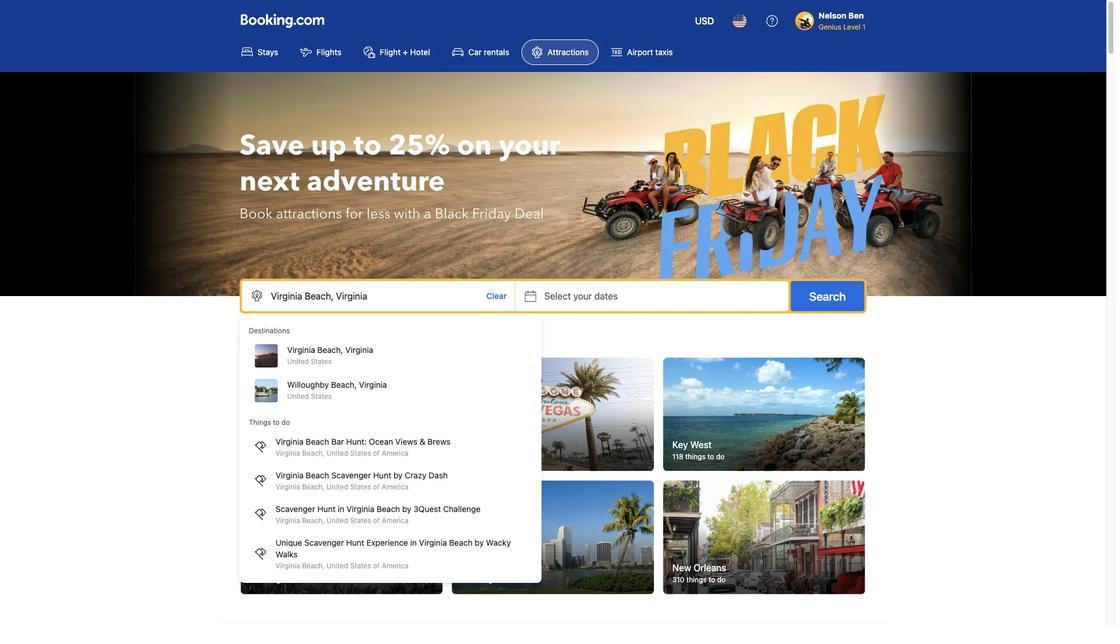 Task type: describe. For each thing, give the bounding box(es) containing it.
in inside the scavenger hunt in virginia beach by 3quest challenge virginia beach, united states of america
[[338, 505, 344, 514]]

dash
[[429, 471, 448, 480]]

things right the 245
[[476, 576, 497, 584]]

135
[[250, 576, 262, 584]]

york
[[271, 439, 290, 450]]

1 vertical spatial your
[[574, 291, 592, 302]]

united inside unique scavenger hunt experience in virginia beach by wacky walks virginia beach, united states of america
[[327, 562, 348, 570]]

nelson
[[819, 11, 847, 20]]

ocean
[[369, 437, 393, 447]]

245 things to do
[[461, 576, 516, 584]]

ben
[[849, 11, 864, 20]]

car
[[469, 47, 482, 57]]

beach inside virginia beach scavenger hunt by crazy dash virginia beach, united states of america
[[306, 471, 329, 480]]

genius
[[819, 23, 842, 31]]

rentals
[[484, 47, 509, 57]]

a
[[424, 204, 431, 223]]

unique scavenger hunt experience in virginia beach by wacky walks virginia beach, united states of america
[[276, 538, 511, 570]]

beach inside the scavenger hunt in virginia beach by 3quest challenge virginia beach, united states of america
[[377, 505, 400, 514]]

bar
[[331, 437, 344, 447]]

america inside virginia beach bar hunt: ocean views & brews virginia beach, united states of america
[[382, 449, 409, 457]]

united inside the scavenger hunt in virginia beach by 3quest challenge virginia beach, united states of america
[[327, 517, 348, 525]]

san diego 135 things to do
[[250, 562, 303, 584]]

united inside virginia beach bar hunt: ocean views & brews virginia beach, united states of america
[[327, 449, 348, 457]]

views
[[395, 437, 418, 447]]

crazy
[[405, 471, 427, 480]]

+
[[403, 47, 408, 57]]

310
[[673, 576, 685, 584]]

states inside virginia beach scavenger hunt by crazy dash virginia beach, united states of america
[[350, 483, 371, 491]]

united inside virginia beach, virginia united states
[[287, 357, 309, 365]]

virginia beach, virginia united states
[[287, 345, 373, 365]]

search
[[810, 289, 846, 303]]

of inside the scavenger hunt in virginia beach by 3quest challenge virginia beach, united states of america
[[373, 517, 380, 525]]

hunt inside unique scavenger hunt experience in virginia beach by wacky walks virginia beach, united states of america
[[346, 538, 364, 548]]

wacky
[[486, 538, 511, 548]]

san diego image
[[241, 481, 443, 595]]

your inside 'save up to 25% on your next adventure book attractions for less with a black friday deal'
[[499, 127, 561, 165]]

next
[[240, 163, 300, 201]]

car rentals
[[469, 47, 509, 57]]

1200
[[250, 453, 266, 461]]

hunt inside the scavenger hunt in virginia beach by 3quest challenge virginia beach, united states of america
[[318, 505, 336, 514]]

hunt:
[[346, 437, 367, 447]]

by inside the scavenger hunt in virginia beach by 3quest challenge virginia beach, united states of america
[[402, 505, 411, 514]]

things for key west
[[686, 453, 706, 461]]

of inside virginia beach scavenger hunt by crazy dash virginia beach, united states of america
[[373, 483, 380, 491]]

america inside virginia beach scavenger hunt by crazy dash virginia beach, united states of america
[[382, 483, 409, 491]]

beach, inside virginia beach bar hunt: ocean views & brews virginia beach, united states of america
[[302, 449, 325, 457]]

airport
[[627, 47, 653, 57]]

deal
[[515, 204, 544, 223]]

west
[[691, 439, 712, 450]]

1
[[863, 23, 866, 31]]

scavenger hunt in virginia beach by 3quest challenge virginia beach, united states of america
[[276, 505, 481, 525]]

to right things
[[273, 418, 280, 426]]

do down wacky on the bottom left
[[507, 576, 516, 584]]

america inside the scavenger hunt in virginia beach by 3quest challenge virginia beach, united states of america
[[382, 517, 409, 525]]

america inside unique scavenger hunt experience in virginia beach by wacky walks virginia beach, united states of america
[[382, 562, 409, 570]]

flights link
[[290, 40, 351, 65]]

states inside virginia beach, virginia united states
[[311, 357, 332, 365]]

stays link
[[232, 40, 288, 65]]

usd button
[[688, 7, 721, 35]]

new for new york
[[250, 439, 269, 450]]

destinations
[[249, 327, 290, 335]]

black
[[435, 204, 469, 223]]

up
[[311, 127, 347, 165]]

level
[[844, 23, 861, 31]]

do for key west
[[716, 453, 725, 461]]

your account menu nelson ben genius level 1 element
[[796, 5, 871, 32]]

destinations
[[285, 332, 354, 348]]

select your dates
[[545, 291, 618, 302]]

things
[[249, 418, 271, 426]]

new for new orleans
[[673, 562, 692, 573]]

hunt inside virginia beach scavenger hunt by crazy dash virginia beach, united states of america
[[373, 471, 391, 480]]

virginia beach scavenger hunt by crazy dash virginia beach, united states of america
[[276, 471, 448, 491]]

new orleans 310 things to do
[[673, 562, 726, 584]]

for
[[346, 204, 363, 223]]

&
[[420, 437, 425, 447]]

taxis
[[656, 47, 673, 57]]

attractions
[[276, 204, 342, 223]]

245
[[461, 576, 474, 584]]

in inside unique scavenger hunt experience in virginia beach by wacky walks virginia beach, united states of america
[[410, 538, 417, 548]]

flight + hotel
[[380, 47, 430, 57]]

virginia beach bar hunt: ocean views & brews virginia beach, united states of america
[[276, 437, 451, 457]]

airport taxis
[[627, 47, 673, 57]]

attractions
[[548, 47, 589, 57]]

Where are you going? search field
[[242, 281, 515, 311]]

25%
[[389, 127, 450, 165]]

car rentals link
[[442, 40, 519, 65]]

states inside the scavenger hunt in virginia beach by 3quest challenge virginia beach, united states of america
[[350, 517, 371, 525]]



Task type: vqa. For each thing, say whether or not it's contained in the screenshot.
Experience
yes



Task type: locate. For each thing, give the bounding box(es) containing it.
scavenger up unique
[[276, 505, 315, 514]]

do for new york
[[299, 453, 308, 461]]

willoughby
[[287, 380, 329, 390]]

nelson ben genius level 1
[[819, 11, 866, 31]]

hunt left "experience"
[[346, 538, 364, 548]]

states down "willoughby"
[[311, 392, 332, 400]]

america down "experience"
[[382, 562, 409, 570]]

things for san diego
[[264, 576, 284, 584]]

1 horizontal spatial new
[[673, 562, 692, 573]]

with
[[394, 204, 421, 223]]

to
[[354, 127, 382, 165], [273, 418, 280, 426], [291, 453, 297, 461], [708, 453, 714, 461], [286, 576, 293, 584], [499, 576, 505, 584], [709, 576, 716, 584]]

beach down challenge
[[449, 538, 473, 548]]

118
[[673, 453, 684, 461]]

nearby destinations
[[241, 332, 354, 348]]

1 horizontal spatial your
[[574, 291, 592, 302]]

hunt left crazy
[[373, 471, 391, 480]]

beach, down virginia beach, virginia united states at the bottom left of the page
[[331, 380, 357, 390]]

1 vertical spatial scavenger
[[276, 505, 315, 514]]

things down the west
[[686, 453, 706, 461]]

beach,
[[317, 345, 343, 355], [331, 380, 357, 390], [302, 449, 325, 457], [302, 483, 325, 491], [302, 517, 325, 525], [302, 562, 325, 570]]

booking.com image
[[241, 14, 324, 28]]

new up "310"
[[673, 562, 692, 573]]

scavenger right unique
[[304, 538, 344, 548]]

of down ocean
[[373, 449, 380, 457]]

do inside san diego 135 things to do
[[295, 576, 303, 584]]

attractions link
[[522, 40, 599, 65]]

in down virginia beach scavenger hunt by crazy dash virginia beach, united states of america
[[338, 505, 344, 514]]

beach, inside willoughby beach, virginia united states
[[331, 380, 357, 390]]

states inside virginia beach bar hunt: ocean views & brews virginia beach, united states of america
[[350, 449, 371, 457]]

do inside key west 118 things to do
[[716, 453, 725, 461]]

0 horizontal spatial in
[[338, 505, 344, 514]]

states inside willoughby beach, virginia united states
[[311, 392, 332, 400]]

do inside new york 1200 things to do
[[299, 453, 308, 461]]

america down crazy
[[382, 483, 409, 491]]

nearby
[[241, 332, 282, 348]]

to right "1200"
[[291, 453, 297, 461]]

1 vertical spatial new
[[673, 562, 692, 573]]

new
[[250, 439, 269, 450], [673, 562, 692, 573]]

on
[[457, 127, 492, 165]]

states up "experience"
[[350, 517, 371, 525]]

by left crazy
[[394, 471, 403, 480]]

2 horizontal spatial hunt
[[373, 471, 391, 480]]

scavenger inside virginia beach scavenger hunt by crazy dash virginia beach, united states of america
[[331, 471, 371, 480]]

of inside unique scavenger hunt experience in virginia beach by wacky walks virginia beach, united states of america
[[373, 562, 380, 570]]

do right "1200"
[[299, 453, 308, 461]]

1 vertical spatial by
[[402, 505, 411, 514]]

states down "experience"
[[350, 562, 371, 570]]

scavenger inside the scavenger hunt in virginia beach by 3quest challenge virginia beach, united states of america
[[276, 505, 315, 514]]

beach
[[306, 437, 329, 447], [306, 471, 329, 480], [377, 505, 400, 514], [449, 538, 473, 548]]

flight + hotel link
[[354, 40, 440, 65]]

willoughby beach, virginia united states
[[287, 380, 387, 400]]

1 horizontal spatial in
[[410, 538, 417, 548]]

to down diego
[[286, 576, 293, 584]]

united
[[287, 357, 309, 365], [287, 392, 309, 400], [327, 449, 348, 457], [327, 483, 348, 491], [327, 517, 348, 525], [327, 562, 348, 570]]

united inside willoughby beach, virginia united states
[[287, 392, 309, 400]]

by left wacky on the bottom left
[[475, 538, 484, 548]]

diego
[[268, 562, 293, 573]]

your left the dates
[[574, 291, 592, 302]]

to inside san diego 135 things to do
[[286, 576, 293, 584]]

things to do
[[249, 418, 290, 426]]

save
[[240, 127, 304, 165]]

0 vertical spatial scavenger
[[331, 471, 371, 480]]

orleans
[[694, 562, 726, 573]]

to inside 'save up to 25% on your next adventure book attractions for less with a black friday deal'
[[354, 127, 382, 165]]

beach, up unique
[[302, 517, 325, 525]]

airport taxis link
[[601, 40, 683, 65]]

to right up
[[354, 127, 382, 165]]

things inside new york 1200 things to do
[[268, 453, 289, 461]]

hotel
[[410, 47, 430, 57]]

hunt down virginia beach scavenger hunt by crazy dash virginia beach, united states of america
[[318, 505, 336, 514]]

do up york on the bottom left of page
[[282, 418, 290, 426]]

2 vertical spatial by
[[475, 538, 484, 548]]

by inside unique scavenger hunt experience in virginia beach by wacky walks virginia beach, united states of america
[[475, 538, 484, 548]]

in right "experience"
[[410, 538, 417, 548]]

save up to 25% on your next adventure book attractions for less with a black friday deal
[[240, 127, 561, 223]]

beach, inside virginia beach scavenger hunt by crazy dash virginia beach, united states of america
[[302, 483, 325, 491]]

1 of from the top
[[373, 449, 380, 457]]

things inside new orleans 310 things to do
[[687, 576, 707, 584]]

beach, right diego
[[302, 562, 325, 570]]

book
[[240, 204, 273, 223]]

select
[[545, 291, 571, 302]]

dates
[[595, 291, 618, 302]]

less
[[367, 204, 391, 223]]

scavenger inside unique scavenger hunt experience in virginia beach by wacky walks virginia beach, united states of america
[[304, 538, 344, 548]]

america
[[382, 449, 409, 457], [382, 483, 409, 491], [382, 517, 409, 525], [382, 562, 409, 570]]

challenge
[[443, 505, 481, 514]]

things for new orleans
[[687, 576, 707, 584]]

beach, up willoughby beach, virginia united states
[[317, 345, 343, 355]]

0 vertical spatial by
[[394, 471, 403, 480]]

0 horizontal spatial hunt
[[318, 505, 336, 514]]

states up the scavenger hunt in virginia beach by 3quest challenge virginia beach, united states of america
[[350, 483, 371, 491]]

245 things to do link
[[452, 481, 654, 595]]

do inside new orleans 310 things to do
[[717, 576, 726, 584]]

beach, right york on the bottom left of page
[[302, 449, 325, 457]]

in
[[338, 505, 344, 514], [410, 538, 417, 548]]

by
[[394, 471, 403, 480], [402, 505, 411, 514], [475, 538, 484, 548]]

united inside virginia beach scavenger hunt by crazy dash virginia beach, united states of america
[[327, 483, 348, 491]]

of
[[373, 449, 380, 457], [373, 483, 380, 491], [373, 517, 380, 525], [373, 562, 380, 570]]

beach up "experience"
[[377, 505, 400, 514]]

things down york on the bottom left of page
[[268, 453, 289, 461]]

4 of from the top
[[373, 562, 380, 570]]

miami image
[[452, 481, 654, 595]]

new inside new york 1200 things to do
[[250, 439, 269, 450]]

your
[[499, 127, 561, 165], [574, 291, 592, 302]]

0 vertical spatial in
[[338, 505, 344, 514]]

virginia
[[287, 345, 315, 355], [345, 345, 373, 355], [359, 380, 387, 390], [276, 437, 304, 447], [276, 449, 300, 457], [276, 471, 304, 480], [276, 483, 300, 491], [347, 505, 375, 514], [276, 517, 300, 525], [419, 538, 447, 548], [276, 562, 300, 570]]

0 horizontal spatial your
[[499, 127, 561, 165]]

scavenger down virginia beach bar hunt: ocean views & brews virginia beach, united states of america
[[331, 471, 371, 480]]

new inside new orleans 310 things to do
[[673, 562, 692, 573]]

0 horizontal spatial new
[[250, 439, 269, 450]]

san
[[250, 562, 266, 573]]

2 america from the top
[[382, 483, 409, 491]]

of down "experience"
[[373, 562, 380, 570]]

key
[[673, 439, 688, 450]]

things for new york
[[268, 453, 289, 461]]

beach inside virginia beach bar hunt: ocean views & brews virginia beach, united states of america
[[306, 437, 329, 447]]

of inside virginia beach bar hunt: ocean views & brews virginia beach, united states of america
[[373, 449, 380, 457]]

2 vertical spatial scavenger
[[304, 538, 344, 548]]

to inside 245 things to do link
[[499, 576, 505, 584]]

stays
[[258, 47, 278, 57]]

4 america from the top
[[382, 562, 409, 570]]

do right "118"
[[716, 453, 725, 461]]

2 of from the top
[[373, 483, 380, 491]]

to right the 245
[[499, 576, 505, 584]]

scavenger
[[331, 471, 371, 480], [276, 505, 315, 514], [304, 538, 344, 548]]

brews
[[428, 437, 451, 447]]

to inside new york 1200 things to do
[[291, 453, 297, 461]]

new york image
[[241, 358, 443, 472]]

3 america from the top
[[382, 517, 409, 525]]

adventure
[[307, 163, 445, 201]]

beach, down new york 1200 things to do
[[302, 483, 325, 491]]

clear
[[487, 291, 507, 301]]

beach left bar
[[306, 437, 329, 447]]

by left 3quest
[[402, 505, 411, 514]]

3 of from the top
[[373, 517, 380, 525]]

1 vertical spatial hunt
[[318, 505, 336, 514]]

1 horizontal spatial hunt
[[346, 538, 364, 548]]

unique
[[276, 538, 302, 548]]

do for new orleans
[[717, 576, 726, 584]]

things
[[268, 453, 289, 461], [686, 453, 706, 461], [264, 576, 284, 584], [476, 576, 497, 584], [687, 576, 707, 584]]

usd
[[695, 15, 714, 26]]

key west image
[[663, 358, 865, 472]]

of up "experience"
[[373, 517, 380, 525]]

do down orleans
[[717, 576, 726, 584]]

beach inside unique scavenger hunt experience in virginia beach by wacky walks virginia beach, united states of america
[[449, 538, 473, 548]]

things inside key west 118 things to do
[[686, 453, 706, 461]]

your right on
[[499, 127, 561, 165]]

to inside new orleans 310 things to do
[[709, 576, 716, 584]]

walks
[[276, 550, 298, 560]]

do down walks
[[295, 576, 303, 584]]

states down destinations
[[311, 357, 332, 365]]

beach, inside the scavenger hunt in virginia beach by 3quest challenge virginia beach, united states of america
[[302, 517, 325, 525]]

flight
[[380, 47, 401, 57]]

flights
[[317, 47, 342, 57]]

key west 118 things to do
[[673, 439, 725, 461]]

beach down new york 1200 things to do
[[306, 471, 329, 480]]

states inside unique scavenger hunt experience in virginia beach by wacky walks virginia beach, united states of america
[[350, 562, 371, 570]]

to inside key west 118 things to do
[[708, 453, 714, 461]]

to down orleans
[[709, 576, 716, 584]]

things inside san diego 135 things to do
[[264, 576, 284, 584]]

america up "experience"
[[382, 517, 409, 525]]

new york 1200 things to do
[[250, 439, 308, 461]]

beach, inside unique scavenger hunt experience in virginia beach by wacky walks virginia beach, united states of america
[[302, 562, 325, 570]]

beach, inside virginia beach, virginia united states
[[317, 345, 343, 355]]

1 vertical spatial in
[[410, 538, 417, 548]]

things down diego
[[264, 576, 284, 584]]

2 vertical spatial hunt
[[346, 538, 364, 548]]

new orleans image
[[663, 481, 865, 595]]

things right "310"
[[687, 576, 707, 584]]

1 america from the top
[[382, 449, 409, 457]]

3quest
[[414, 505, 441, 514]]

clear button
[[479, 281, 515, 311]]

new up "1200"
[[250, 439, 269, 450]]

to down the west
[[708, 453, 714, 461]]

states
[[311, 357, 332, 365], [311, 392, 332, 400], [350, 449, 371, 457], [350, 483, 371, 491], [350, 517, 371, 525], [350, 562, 371, 570]]

by inside virginia beach scavenger hunt by crazy dash virginia beach, united states of america
[[394, 471, 403, 480]]

do for san diego
[[295, 576, 303, 584]]

states down hunt:
[[350, 449, 371, 457]]

america down views
[[382, 449, 409, 457]]

of up the scavenger hunt in virginia beach by 3quest challenge virginia beach, united states of america
[[373, 483, 380, 491]]

search button
[[791, 281, 865, 311]]

las vegas image
[[452, 358, 654, 472]]

virginia inside willoughby beach, virginia united states
[[359, 380, 387, 390]]

0 vertical spatial hunt
[[373, 471, 391, 480]]

0 vertical spatial your
[[499, 127, 561, 165]]

0 vertical spatial new
[[250, 439, 269, 450]]

experience
[[367, 538, 408, 548]]

friday
[[472, 204, 511, 223]]



